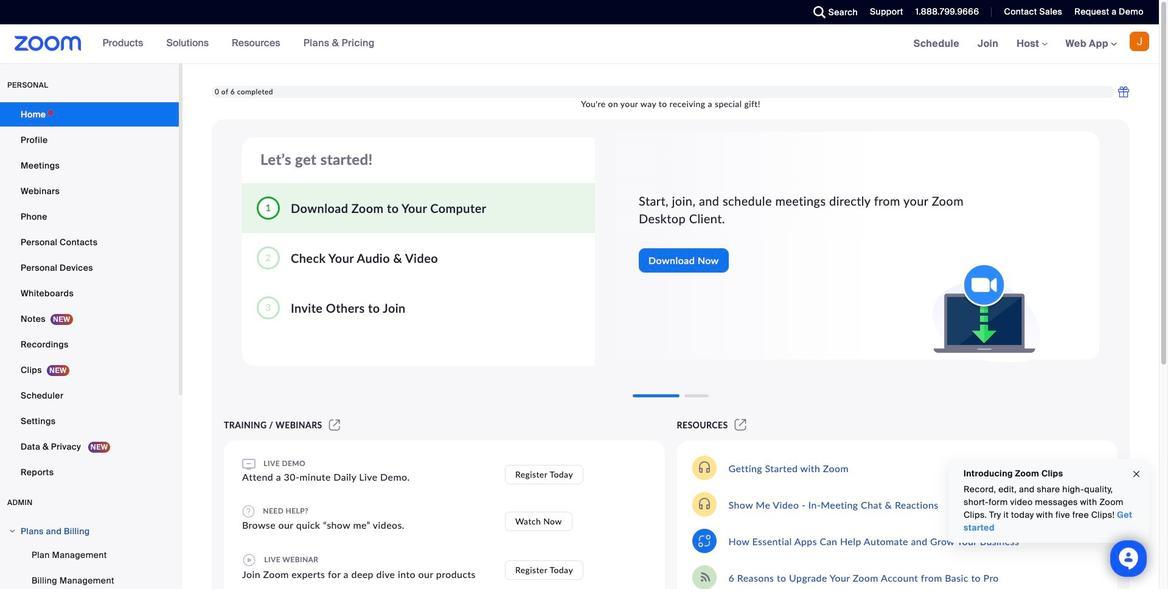 Task type: vqa. For each thing, say whether or not it's contained in the screenshot.
menu in the left of the page
yes



Task type: describe. For each thing, give the bounding box(es) containing it.
1 window new image from the left
[[327, 420, 342, 430]]

meetings navigation
[[905, 24, 1159, 64]]

product information navigation
[[93, 24, 384, 63]]

personal menu menu
[[0, 102, 179, 486]]

profile picture image
[[1130, 32, 1150, 51]]

2 window new image from the left
[[733, 420, 749, 430]]



Task type: locate. For each thing, give the bounding box(es) containing it.
menu
[[0, 543, 179, 589]]

banner
[[0, 24, 1159, 64]]

0 horizontal spatial window new image
[[327, 420, 342, 430]]

zoom logo image
[[15, 36, 81, 51]]

close image
[[1132, 467, 1142, 481]]

1 horizontal spatial window new image
[[733, 420, 749, 430]]

menu item
[[0, 520, 179, 543]]

right image
[[9, 528, 16, 535]]

window new image
[[327, 420, 342, 430], [733, 420, 749, 430]]



